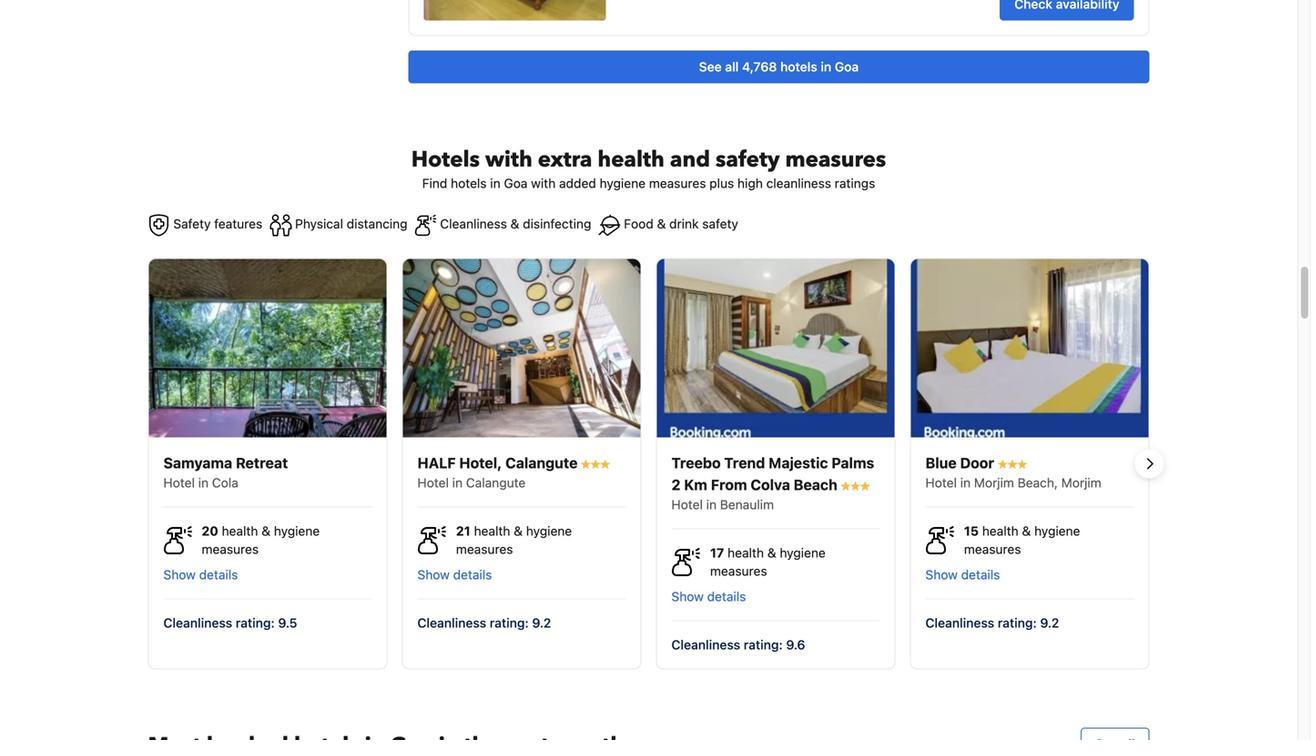 Task type: locate. For each thing, give the bounding box(es) containing it.
safety right drink
[[703, 217, 739, 232]]

treebo trend majestic palms 2 km from colva beach, hotel in benaulim image
[[657, 259, 895, 438]]

show details
[[164, 568, 238, 583], [418, 568, 492, 583], [926, 568, 1001, 583], [672, 589, 747, 605]]

half hotel, calangute
[[418, 455, 581, 472]]

show details for half hotel, calangute
[[418, 568, 492, 583]]

details
[[199, 568, 238, 583], [453, 568, 492, 583], [962, 568, 1001, 583], [708, 589, 747, 605]]

in down samyama
[[198, 476, 209, 491]]

cleanliness for samyama retreat
[[164, 616, 232, 631]]

food & drink safety
[[621, 217, 739, 232]]

show details link for samyama retreat
[[164, 559, 372, 584]]

safety up high
[[716, 145, 780, 175]]

in right 4,768
[[821, 59, 832, 74]]

in up "cleanliness & disinfecting"
[[490, 176, 501, 191]]

1 horizontal spatial hotels
[[781, 59, 818, 74]]

1 vertical spatial hotels
[[451, 176, 487, 191]]

hotel down km
[[672, 497, 703, 513]]

cleanliness rating: 9.2 for hotel,
[[418, 616, 552, 631]]

details down "15"
[[962, 568, 1001, 583]]

1 horizontal spatial 3 stars image
[[998, 460, 1028, 469]]

details down 17
[[708, 589, 747, 605]]

health inside hotels with extra health and safety measures find hotels in goa with added hygiene measures plus high cleanliness ratings
[[598, 145, 665, 175]]

hotels down hotels
[[451, 176, 487, 191]]

plus
[[710, 176, 735, 191]]

1 9.2 from the left
[[532, 616, 552, 631]]

3 stars image for half hotel, calangute
[[581, 460, 611, 469]]

see all 4,768 hotels in goa
[[699, 59, 859, 74]]

blue door
[[926, 455, 998, 472]]

9.2 for half hotel, calangute
[[532, 616, 552, 631]]

0 horizontal spatial morjim
[[975, 476, 1015, 491]]

show details down 20
[[164, 568, 238, 583]]

health & hygiene measures down hotel in calangute
[[456, 524, 572, 557]]

hygiene
[[600, 176, 646, 191], [274, 524, 320, 539], [526, 524, 572, 539], [1035, 524, 1081, 539], [780, 546, 826, 561]]

show details link for treebo trend majestic palms 2 km from colva beach
[[672, 581, 881, 606]]

hotel down the blue
[[926, 476, 957, 491]]

health right "15"
[[983, 524, 1019, 539]]

trend
[[725, 455, 766, 472]]

hotels right 4,768
[[781, 59, 818, 74]]

0 horizontal spatial hotels
[[451, 176, 487, 191]]

health right 20
[[222, 524, 258, 539]]

hotel in morjim beach, morjim
[[926, 476, 1102, 491]]

cleanliness rating: 9.2
[[418, 616, 552, 631], [926, 616, 1060, 631]]

show details for samyama retreat
[[164, 568, 238, 583]]

health
[[598, 145, 665, 175], [222, 524, 258, 539], [474, 524, 511, 539], [983, 524, 1019, 539], [728, 546, 764, 561]]

in inside samyama retreat hotel in cola
[[198, 476, 209, 491]]

21
[[456, 524, 471, 539]]

hygiene down half hotel, calangute
[[526, 524, 572, 539]]

hygiene inside hotels with extra health and safety measures find hotels in goa with added hygiene measures plus high cleanliness ratings
[[600, 176, 646, 191]]

majestic
[[769, 455, 829, 472]]

benaulim
[[721, 497, 774, 513]]

health & hygiene measures for half hotel, calangute
[[456, 524, 572, 557]]

measures
[[786, 145, 887, 175], [649, 176, 707, 191], [202, 542, 259, 557], [456, 542, 513, 557], [965, 542, 1022, 557], [711, 564, 768, 579]]

colva
[[751, 477, 791, 494]]

hotel down samyama
[[164, 476, 195, 491]]

retreat
[[236, 455, 288, 472]]

health & hygiene measures down hotel in morjim beach, morjim
[[965, 524, 1081, 557]]

show details for treebo trend majestic palms 2 km from colva beach
[[672, 589, 747, 605]]

1 vertical spatial calangute
[[466, 476, 526, 491]]

0 horizontal spatial cleanliness rating: 9.2
[[418, 616, 552, 631]]

in
[[821, 59, 832, 74], [490, 176, 501, 191], [198, 476, 209, 491], [453, 476, 463, 491], [961, 476, 971, 491], [707, 497, 717, 513]]

hygiene down the retreat
[[274, 524, 320, 539]]

health & hygiene measures down cola
[[202, 524, 320, 557]]

measures down 21
[[456, 542, 513, 557]]

health right 17
[[728, 546, 764, 561]]

calangute for half hotel, calangute
[[506, 455, 578, 472]]

health for blue door
[[983, 524, 1019, 539]]

hotels inside hotels with extra health and safety measures find hotels in goa with added hygiene measures plus high cleanliness ratings
[[451, 176, 487, 191]]

show details link for half hotel, calangute
[[418, 559, 626, 584]]

measures for half hotel, calangute
[[456, 542, 513, 557]]

1 cleanliness rating: 9.2 from the left
[[418, 616, 552, 631]]

show for treebo trend majestic palms 2 km from colva beach
[[672, 589, 704, 605]]

measures down 20
[[202, 542, 259, 557]]

morjim
[[975, 476, 1015, 491], [1062, 476, 1102, 491]]

3 stars image
[[841, 482, 871, 491]]

calangute down half hotel, calangute
[[466, 476, 526, 491]]

17
[[711, 546, 725, 561]]

2 3 stars image from the left
[[998, 460, 1028, 469]]

goa up "cleanliness & disinfecting"
[[504, 176, 528, 191]]

hotel
[[164, 476, 195, 491], [418, 476, 449, 491], [926, 476, 957, 491], [672, 497, 703, 513]]

treebo trend majestic palms 2 km from colva beach
[[672, 455, 875, 494]]

km
[[684, 477, 708, 494]]

health & hygiene measures down benaulim
[[711, 546, 826, 579]]

hotels
[[781, 59, 818, 74], [451, 176, 487, 191]]

& right 20
[[262, 524, 271, 539]]

beach,
[[1018, 476, 1059, 491]]

9.2 for blue door
[[1041, 616, 1060, 631]]

& down beach,
[[1023, 524, 1032, 539]]

cleanliness & disinfecting
[[437, 217, 592, 232]]

0 vertical spatial goa
[[835, 59, 859, 74]]

health & hygiene measures
[[202, 524, 320, 557], [456, 524, 572, 557], [965, 524, 1081, 557], [711, 546, 826, 579]]

details for blue door
[[962, 568, 1001, 583]]

extra
[[538, 145, 593, 175]]

physical distancing
[[292, 217, 408, 232]]

show details down 21
[[418, 568, 492, 583]]

0 horizontal spatial 3 stars image
[[581, 460, 611, 469]]

morjim down door
[[975, 476, 1015, 491]]

show details link for blue door
[[926, 559, 1135, 584]]

safety inside hotels with extra health and safety measures find hotels in goa with added hygiene measures plus high cleanliness ratings
[[716, 145, 780, 175]]

0 vertical spatial calangute
[[506, 455, 578, 472]]

9.2
[[532, 616, 552, 631], [1041, 616, 1060, 631]]

show for blue door
[[926, 568, 958, 583]]

disinfecting
[[523, 217, 592, 232]]

cleanliness rating: 9.2 for door
[[926, 616, 1060, 631]]

show for samyama retreat
[[164, 568, 196, 583]]

cleanliness for half hotel, calangute
[[418, 616, 487, 631]]

hotel down half
[[418, 476, 449, 491]]

calangute right hotel,
[[506, 455, 578, 472]]

& right 21
[[514, 524, 523, 539]]

details for treebo trend majestic palms 2 km from colva beach
[[708, 589, 747, 605]]

&
[[511, 217, 520, 232], [657, 217, 666, 232], [262, 524, 271, 539], [514, 524, 523, 539], [1023, 524, 1032, 539], [768, 546, 777, 561]]

drink
[[670, 217, 699, 232]]

1 vertical spatial safety
[[703, 217, 739, 232]]

15
[[965, 524, 979, 539]]

1 horizontal spatial 9.2
[[1041, 616, 1060, 631]]

hotels inside see all 4,768 hotels in goa link
[[781, 59, 818, 74]]

0 vertical spatial safety
[[716, 145, 780, 175]]

measures down 17
[[711, 564, 768, 579]]

details down 20
[[199, 568, 238, 583]]

details down 21
[[453, 568, 492, 583]]

health for samyama retreat
[[222, 524, 258, 539]]

cleanliness for treebo trend majestic palms 2 km from colva beach
[[672, 638, 741, 653]]

1 horizontal spatial cleanliness rating: 9.2
[[926, 616, 1060, 631]]

hotel for blue door
[[926, 476, 957, 491]]

1 3 stars image from the left
[[581, 460, 611, 469]]

2 9.2 from the left
[[1041, 616, 1060, 631]]

rating:
[[236, 616, 275, 631], [490, 616, 529, 631], [998, 616, 1038, 631], [744, 638, 783, 653]]

health right 21
[[474, 524, 511, 539]]

0 vertical spatial with
[[486, 145, 533, 175]]

with down extra
[[531, 176, 556, 191]]

& for treebo trend majestic palms 2 km from colva beach
[[768, 546, 777, 561]]

blue door, hotel in morjim image
[[912, 259, 1149, 438]]

cleanliness rating: 9.6
[[672, 638, 806, 653]]

0 vertical spatial hotels
[[781, 59, 818, 74]]

9.5
[[278, 616, 297, 631]]

show details link up 9.6
[[672, 581, 881, 606]]

treebo
[[672, 455, 721, 472]]

1 vertical spatial goa
[[504, 176, 528, 191]]

in inside hotels with extra health and safety measures find hotels in goa with added hygiene measures plus high cleanliness ratings
[[490, 176, 501, 191]]

with
[[486, 145, 533, 175], [531, 176, 556, 191]]

rating: for half hotel, calangute
[[490, 616, 529, 631]]

health left and
[[598, 145, 665, 175]]

hygiene up 'food'
[[600, 176, 646, 191]]

show details down 17
[[672, 589, 747, 605]]

with left extra
[[486, 145, 533, 175]]

measures down "15"
[[965, 542, 1022, 557]]

2 cleanliness rating: 9.2 from the left
[[926, 616, 1060, 631]]

& down benaulim
[[768, 546, 777, 561]]

health & hygiene measures for blue door
[[965, 524, 1081, 557]]

show details down "15"
[[926, 568, 1001, 583]]

3 stars image for blue door
[[998, 460, 1028, 469]]

measures for treebo trend majestic palms 2 km from colva beach
[[711, 564, 768, 579]]

4,768
[[743, 59, 778, 74]]

goa
[[835, 59, 859, 74], [504, 176, 528, 191]]

show
[[164, 568, 196, 583], [418, 568, 450, 583], [926, 568, 958, 583], [672, 589, 704, 605]]

calangute
[[506, 455, 578, 472], [466, 476, 526, 491]]

goa right 4,768
[[835, 59, 859, 74]]

see
[[699, 59, 722, 74]]

show details for blue door
[[926, 568, 1001, 583]]

cleanliness
[[440, 217, 507, 232], [164, 616, 232, 631], [418, 616, 487, 631], [926, 616, 995, 631], [672, 638, 741, 653]]

hygiene for half hotel, calangute
[[526, 524, 572, 539]]

show details link down 21
[[418, 559, 626, 584]]

show details link
[[164, 559, 372, 584], [418, 559, 626, 584], [926, 559, 1135, 584], [672, 581, 881, 606]]

samyama retreat hotel in cola
[[164, 455, 288, 491]]

hygiene down beach,
[[1035, 524, 1081, 539]]

hygiene for samyama retreat
[[274, 524, 320, 539]]

next image
[[1139, 453, 1161, 475]]

1 horizontal spatial morjim
[[1062, 476, 1102, 491]]

morjim right beach,
[[1062, 476, 1102, 491]]

0 horizontal spatial 9.2
[[532, 616, 552, 631]]

& left drink
[[657, 217, 666, 232]]

hygiene down beach on the right bottom
[[780, 546, 826, 561]]

3 stars image
[[581, 460, 611, 469], [998, 460, 1028, 469]]

safety
[[716, 145, 780, 175], [703, 217, 739, 232]]

0 horizontal spatial goa
[[504, 176, 528, 191]]

hotel for treebo trend majestic palms 2 km from colva beach
[[672, 497, 703, 513]]

show details link up 9.5
[[164, 559, 372, 584]]

show details link down "15"
[[926, 559, 1135, 584]]



Task type: vqa. For each thing, say whether or not it's contained in the screenshot.
2nd Check- from the top of the Search SECTION
no



Task type: describe. For each thing, give the bounding box(es) containing it.
rating: for treebo trend majestic palms 2 km from colva beach
[[744, 638, 783, 653]]

hygiene for treebo trend majestic palms 2 km from colva beach
[[780, 546, 826, 561]]

rating: for blue door
[[998, 616, 1038, 631]]

cola
[[212, 476, 239, 491]]

& for half hotel, calangute
[[514, 524, 523, 539]]

hotel,
[[460, 455, 502, 472]]

door
[[961, 455, 995, 472]]

measures for samyama retreat
[[202, 542, 259, 557]]

2 morjim from the left
[[1062, 476, 1102, 491]]

1 morjim from the left
[[975, 476, 1015, 491]]

details for half hotel, calangute
[[453, 568, 492, 583]]

in down blue door
[[961, 476, 971, 491]]

see all 4,768 hotels in goa link
[[409, 51, 1150, 83]]

find
[[422, 176, 448, 191]]

high
[[738, 176, 763, 191]]

calangute for hotel in calangute
[[466, 476, 526, 491]]

and
[[670, 145, 711, 175]]

palms
[[832, 455, 875, 472]]

cleanliness for blue door
[[926, 616, 995, 631]]

& for samyama retreat
[[262, 524, 271, 539]]

hotel in calangute
[[418, 476, 526, 491]]

cleanliness rating: 9.5
[[164, 616, 297, 631]]

features
[[214, 217, 263, 232]]

health & hygiene measures for treebo trend majestic palms 2 km from colva beach
[[711, 546, 826, 579]]

health for treebo trend majestic palms 2 km from colva beach
[[728, 546, 764, 561]]

half hotel, calangute, hotel in calangute image
[[403, 259, 641, 438]]

hotel in benaulim
[[672, 497, 774, 513]]

fabhotel prime the by boutique, hotel in marmagao image
[[424, 0, 606, 21]]

show for half hotel, calangute
[[418, 568, 450, 583]]

cleanliness
[[767, 176, 832, 191]]

measures down and
[[649, 176, 707, 191]]

blue
[[926, 455, 957, 472]]

ratings
[[835, 176, 876, 191]]

samyama retreat, hotel in cola image
[[149, 259, 387, 438]]

from
[[711, 477, 748, 494]]

goa inside hotels with extra health and safety measures find hotels in goa with added hygiene measures plus high cleanliness ratings
[[504, 176, 528, 191]]

hotels
[[412, 145, 480, 175]]

hotel for half hotel, calangute
[[418, 476, 449, 491]]

samyama
[[164, 455, 232, 472]]

safety
[[173, 217, 211, 232]]

find hotels in  with added hygiene measures plus high cleanliness ratings region
[[133, 258, 1165, 670]]

in down half
[[453, 476, 463, 491]]

measures up the ratings
[[786, 145, 887, 175]]

& for blue door
[[1023, 524, 1032, 539]]

2
[[672, 477, 681, 494]]

& left disinfecting on the top
[[511, 217, 520, 232]]

physical
[[295, 217, 343, 232]]

distancing
[[347, 217, 408, 232]]

hygiene for blue door
[[1035, 524, 1081, 539]]

safety features
[[170, 217, 263, 232]]

in down km
[[707, 497, 717, 513]]

1 vertical spatial with
[[531, 176, 556, 191]]

half
[[418, 455, 456, 472]]

food
[[624, 217, 654, 232]]

20
[[202, 524, 218, 539]]

beach
[[794, 477, 838, 494]]

details for samyama retreat
[[199, 568, 238, 583]]

health & hygiene measures for samyama retreat
[[202, 524, 320, 557]]

health for half hotel, calangute
[[474, 524, 511, 539]]

hotels with extra health and safety measures find hotels in goa with added hygiene measures plus high cleanliness ratings
[[412, 145, 887, 191]]

all
[[726, 59, 739, 74]]

9.6
[[787, 638, 806, 653]]

rating: for samyama retreat
[[236, 616, 275, 631]]

1 horizontal spatial goa
[[835, 59, 859, 74]]

added
[[559, 176, 597, 191]]

hotel inside samyama retreat hotel in cola
[[164, 476, 195, 491]]

measures for blue door
[[965, 542, 1022, 557]]



